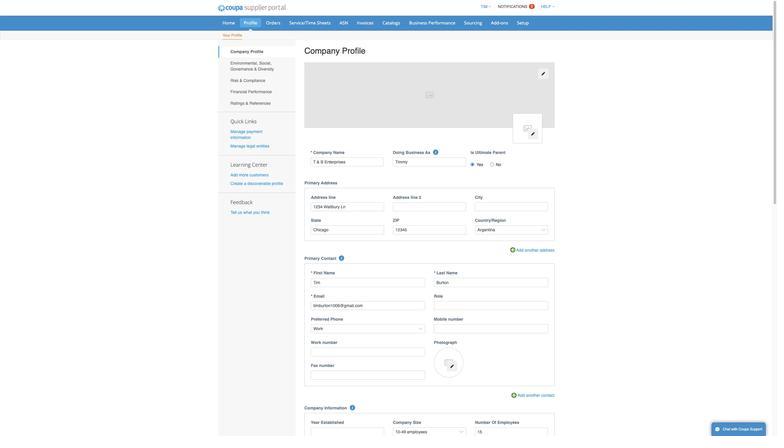 Task type: locate. For each thing, give the bounding box(es) containing it.
company
[[304, 46, 340, 56], [230, 49, 249, 54], [313, 150, 332, 155], [304, 406, 323, 411], [393, 420, 412, 425]]

Address line text field
[[311, 202, 384, 211]]

number
[[448, 317, 463, 322], [322, 340, 338, 345], [319, 364, 334, 368]]

navigation
[[478, 1, 555, 12]]

primary up address line
[[304, 181, 320, 185]]

*
[[311, 150, 312, 155], [311, 271, 313, 276], [434, 271, 436, 276], [311, 294, 313, 299]]

2 vertical spatial change image image
[[450, 365, 454, 369]]

payment
[[247, 129, 262, 134]]

invoices
[[357, 20, 374, 26]]

service/time
[[289, 20, 316, 26]]

2 vertical spatial number
[[319, 364, 334, 368]]

Doing Business As text field
[[393, 158, 466, 167]]

tell us what you think
[[230, 210, 270, 215]]

chat
[[723, 428, 731, 432]]

another for address
[[525, 248, 539, 253]]

0 vertical spatial &
[[254, 67, 257, 71]]

add inside add another address button
[[516, 248, 524, 253]]

city
[[475, 195, 483, 200]]

primary up the first
[[304, 256, 320, 261]]

sheets
[[317, 20, 331, 26]]

manage payment information link
[[230, 129, 262, 140]]

Mobile number text field
[[434, 325, 548, 334]]

ratings & references
[[230, 101, 271, 106]]

number right work
[[322, 340, 338, 345]]

0 vertical spatial add
[[230, 173, 238, 177]]

* for * first name
[[311, 271, 313, 276]]

service/time sheets
[[289, 20, 331, 26]]

doing
[[393, 150, 405, 155]]

1 primary from the top
[[304, 181, 320, 185]]

business right catalogs on the top of page
[[409, 20, 427, 26]]

1 vertical spatial number
[[322, 340, 338, 345]]

mobile number
[[434, 317, 463, 322]]

line up address line text field
[[329, 195, 336, 200]]

learning
[[230, 161, 251, 168]]

tim
[[481, 4, 488, 9]]

email
[[314, 294, 325, 299]]

0 vertical spatial business
[[409, 20, 427, 26]]

0 vertical spatial change image image
[[541, 72, 546, 76]]

0 horizontal spatial change image image
[[450, 365, 454, 369]]

fax
[[311, 364, 318, 368]]

home
[[223, 20, 235, 26]]

add another address button
[[510, 247, 555, 254]]

contact
[[541, 393, 555, 398]]

0 vertical spatial manage
[[230, 129, 245, 134]]

1 horizontal spatial performance
[[429, 20, 455, 26]]

state
[[311, 218, 321, 223]]

manage up information
[[230, 129, 245, 134]]

1 horizontal spatial line
[[411, 195, 418, 200]]

manage for manage payment information
[[230, 129, 245, 134]]

company profile down asn on the left of page
[[304, 46, 366, 56]]

Role text field
[[434, 302, 548, 311]]

orders link
[[262, 18, 284, 27]]

business performance link
[[405, 18, 459, 27]]

additional information image for doing business as
[[433, 150, 439, 155]]

additional information image right contact
[[339, 256, 344, 261]]

address down the "primary address"
[[311, 195, 328, 200]]

1 vertical spatial &
[[240, 78, 242, 83]]

yes
[[477, 162, 483, 167]]

0 horizontal spatial performance
[[248, 90, 272, 94]]

* last name
[[434, 271, 458, 276]]

1 vertical spatial performance
[[248, 90, 272, 94]]

add left the address
[[516, 248, 524, 253]]

asn
[[340, 20, 348, 26]]

quick links
[[230, 118, 257, 125]]

primary for primary address
[[304, 181, 320, 185]]

0 horizontal spatial additional information image
[[339, 256, 344, 261]]

financial performance
[[230, 90, 272, 94]]

1 vertical spatial primary
[[304, 256, 320, 261]]

2 line from the left
[[411, 195, 418, 200]]

name for * last name
[[446, 271, 458, 276]]

risk
[[230, 78, 239, 83]]

add left contact
[[518, 393, 525, 398]]

1 manage from the top
[[230, 129, 245, 134]]

help link
[[539, 4, 555, 9]]

number
[[475, 420, 491, 425]]

None text field
[[311, 302, 425, 311]]

ultimate
[[475, 150, 492, 155]]

manage down information
[[230, 144, 245, 149]]

compliance
[[244, 78, 265, 83]]

environmental, social, governance & diversity
[[230, 61, 274, 71]]

ons
[[501, 20, 508, 26]]

* email
[[311, 294, 325, 299]]

contact
[[321, 256, 336, 261]]

1 horizontal spatial additional information image
[[433, 150, 439, 155]]

fax number
[[311, 364, 334, 368]]

parent
[[493, 150, 506, 155]]

2 primary from the top
[[304, 256, 320, 261]]

1 vertical spatial add
[[516, 248, 524, 253]]

additional information image for primary contact
[[339, 256, 344, 261]]

number right mobile at the bottom right of the page
[[448, 317, 463, 322]]

manage legal entities link
[[230, 144, 270, 149]]

another inside button
[[525, 248, 539, 253]]

0 horizontal spatial &
[[240, 78, 242, 83]]

1 vertical spatial manage
[[230, 144, 245, 149]]

& right the ratings on the left top of the page
[[246, 101, 248, 106]]

0 vertical spatial primary
[[304, 181, 320, 185]]

2 vertical spatial add
[[518, 393, 525, 398]]

2 vertical spatial &
[[246, 101, 248, 106]]

business
[[409, 20, 427, 26], [406, 150, 424, 155]]

Work number text field
[[311, 348, 425, 357]]

center
[[252, 161, 268, 168]]

ZIP text field
[[393, 226, 466, 235]]

& left "diversity"
[[254, 67, 257, 71]]

primary address
[[304, 181, 337, 185]]

your profile
[[223, 33, 242, 38]]

& inside ratings & references link
[[246, 101, 248, 106]]

business left as
[[406, 150, 424, 155]]

catalogs
[[383, 20, 400, 26]]

additional information image
[[433, 150, 439, 155], [339, 256, 344, 261]]

support
[[750, 428, 763, 432]]

business performance
[[409, 20, 455, 26]]

1 horizontal spatial change image image
[[531, 132, 535, 136]]

performance
[[429, 20, 455, 26], [248, 90, 272, 94]]

1 vertical spatial another
[[526, 393, 540, 398]]

name for * first name
[[324, 271, 335, 276]]

& for references
[[246, 101, 248, 106]]

add-ons
[[491, 20, 508, 26]]

2 horizontal spatial change image image
[[541, 72, 546, 76]]

create a discoverable profile
[[230, 181, 283, 186]]

& right risk
[[240, 78, 242, 83]]

role
[[434, 294, 443, 299]]

None radio
[[471, 163, 475, 166]]

2 manage from the top
[[230, 144, 245, 149]]

additional information image right as
[[433, 150, 439, 155]]

None text field
[[311, 158, 384, 167], [311, 278, 425, 287], [434, 278, 548, 287], [311, 158, 384, 167], [311, 278, 425, 287], [434, 278, 548, 287]]

add up 'create'
[[230, 173, 238, 177]]

number right 'fax' on the left of the page
[[319, 364, 334, 368]]

1 vertical spatial additional information image
[[339, 256, 344, 261]]

0 vertical spatial additional information image
[[433, 150, 439, 155]]

you
[[253, 210, 260, 215]]

0 horizontal spatial company profile
[[230, 49, 263, 54]]

0 vertical spatial number
[[448, 317, 463, 322]]

another left contact
[[526, 393, 540, 398]]

quick
[[230, 118, 244, 125]]

address
[[540, 248, 555, 253]]

State text field
[[311, 226, 384, 235]]

photograph image
[[434, 348, 464, 378]]

1 horizontal spatial &
[[246, 101, 248, 106]]

0 horizontal spatial line
[[329, 195, 336, 200]]

0 vertical spatial another
[[525, 248, 539, 253]]

logo image
[[513, 113, 542, 143]]

tell us what you think button
[[230, 210, 270, 216]]

None radio
[[490, 163, 494, 166]]

manage inside the manage payment information
[[230, 129, 245, 134]]

customers
[[250, 173, 269, 177]]

help
[[541, 4, 551, 9]]

with
[[731, 428, 738, 432]]

add inside "add another contact" button
[[518, 393, 525, 398]]

legal
[[247, 144, 255, 149]]

Number Of Employees text field
[[475, 428, 548, 436]]

another inside button
[[526, 393, 540, 398]]

coupa supplier portal image
[[214, 1, 290, 16]]

doing business as
[[393, 150, 430, 155]]

1 line from the left
[[329, 195, 336, 200]]

company inside company profile link
[[230, 49, 249, 54]]

another left the address
[[525, 248, 539, 253]]

0 vertical spatial performance
[[429, 20, 455, 26]]

City text field
[[475, 202, 548, 211]]

change image image
[[541, 72, 546, 76], [531, 132, 535, 136], [450, 365, 454, 369]]

no
[[496, 162, 501, 167]]

change image image for photograph
[[450, 365, 454, 369]]

address left 2
[[393, 195, 410, 200]]

& inside risk & compliance link
[[240, 78, 242, 83]]

another for contact
[[526, 393, 540, 398]]

us
[[238, 210, 242, 215]]

year
[[311, 420, 320, 425]]

2 horizontal spatial &
[[254, 67, 257, 71]]

your profile link
[[222, 32, 243, 40]]

company profile up environmental,
[[230, 49, 263, 54]]

asn link
[[336, 18, 352, 27]]

a
[[244, 181, 246, 186]]

line left 2
[[411, 195, 418, 200]]

2
[[419, 195, 421, 200]]

phone
[[331, 317, 343, 322]]

is
[[471, 150, 474, 155]]

discoverable
[[247, 181, 271, 186]]

1 vertical spatial change image image
[[531, 132, 535, 136]]

company profile
[[304, 46, 366, 56], [230, 49, 263, 54]]



Task type: describe. For each thing, give the bounding box(es) containing it.
notifications
[[498, 4, 528, 9]]

year established
[[311, 420, 344, 425]]

employees
[[498, 420, 519, 425]]

change image image for logo at the right of page
[[531, 132, 535, 136]]

add more customers
[[230, 173, 269, 177]]

additional information image
[[350, 405, 355, 411]]

orders
[[266, 20, 281, 26]]

learning center
[[230, 161, 268, 168]]

primary contact
[[304, 256, 336, 261]]

background image
[[304, 62, 555, 128]]

size
[[413, 420, 421, 425]]

country/region
[[475, 218, 506, 223]]

what
[[243, 210, 252, 215]]

add more customers link
[[230, 173, 269, 177]]

more
[[239, 173, 248, 177]]

add for add more customers
[[230, 173, 238, 177]]

1 horizontal spatial company profile
[[304, 46, 366, 56]]

performance for financial performance
[[248, 90, 272, 94]]

risk & compliance
[[230, 78, 265, 83]]

financial performance link
[[218, 86, 296, 98]]

& for compliance
[[240, 78, 242, 83]]

service/time sheets link
[[286, 18, 335, 27]]

chat with coupa support button
[[712, 423, 766, 436]]

0
[[531, 4, 533, 9]]

tell
[[230, 210, 237, 215]]

profile inside "link"
[[244, 20, 257, 26]]

address up address line
[[321, 181, 337, 185]]

chat with coupa support
[[723, 428, 763, 432]]

Fax number text field
[[311, 371, 425, 380]]

manage payment information
[[230, 129, 262, 140]]

1 vertical spatial business
[[406, 150, 424, 155]]

as
[[425, 150, 430, 155]]

number of employees
[[475, 420, 519, 425]]

number for work number
[[322, 340, 338, 345]]

create
[[230, 181, 243, 186]]

governance
[[230, 67, 253, 71]]

* first name
[[311, 271, 335, 276]]

add for add another contact
[[518, 393, 525, 398]]

number for mobile number
[[448, 317, 463, 322]]

profile
[[272, 181, 283, 186]]

line for address line 2
[[411, 195, 418, 200]]

catalogs link
[[379, 18, 404, 27]]

home link
[[219, 18, 239, 27]]

number for fax number
[[319, 364, 334, 368]]

Year Established text field
[[311, 428, 384, 436]]

social,
[[259, 61, 272, 66]]

add for add another address
[[516, 248, 524, 253]]

information
[[230, 135, 251, 140]]

links
[[245, 118, 257, 125]]

environmental, social, governance & diversity link
[[218, 57, 296, 75]]

add-
[[491, 20, 501, 26]]

company size
[[393, 420, 421, 425]]

profile link
[[240, 18, 261, 27]]

invoices link
[[353, 18, 378, 27]]

change image image for background "image"
[[541, 72, 546, 76]]

feedback
[[230, 199, 253, 206]]

photograph
[[434, 340, 457, 345]]

performance for business performance
[[429, 20, 455, 26]]

company profile link
[[218, 46, 296, 57]]

mobile
[[434, 317, 447, 322]]

coupa
[[739, 428, 749, 432]]

sourcing
[[464, 20, 482, 26]]

last
[[437, 271, 445, 276]]

setup
[[517, 20, 529, 26]]

Address line 2 text field
[[393, 202, 466, 211]]

* company name
[[311, 150, 345, 155]]

address for address line
[[311, 195, 328, 200]]

is ultimate parent
[[471, 150, 506, 155]]

first
[[314, 271, 323, 276]]

address for address line 2
[[393, 195, 410, 200]]

setup link
[[513, 18, 533, 27]]

manage for manage legal entities
[[230, 144, 245, 149]]

line for address line
[[329, 195, 336, 200]]

preferred phone
[[311, 317, 343, 322]]

name for * company name
[[333, 150, 345, 155]]

entities
[[256, 144, 270, 149]]

of
[[492, 420, 496, 425]]

work number
[[311, 340, 338, 345]]

tim link
[[478, 4, 491, 9]]

navigation containing notifications 0
[[478, 1, 555, 12]]

& inside environmental, social, governance & diversity
[[254, 67, 257, 71]]

add-ons link
[[487, 18, 512, 27]]

manage legal entities
[[230, 144, 270, 149]]

add another contact button
[[512, 393, 555, 399]]

* for * company name
[[311, 150, 312, 155]]

sourcing link
[[460, 18, 486, 27]]

primary for primary contact
[[304, 256, 320, 261]]

address line
[[311, 195, 336, 200]]

established
[[321, 420, 344, 425]]

company information
[[304, 406, 347, 411]]

* for * email
[[311, 294, 313, 299]]

* for * last name
[[434, 271, 436, 276]]

your
[[223, 33, 230, 38]]

references
[[250, 101, 271, 106]]

work
[[311, 340, 321, 345]]



Task type: vqa. For each thing, say whether or not it's contained in the screenshot.
1st Change image from the left
no



